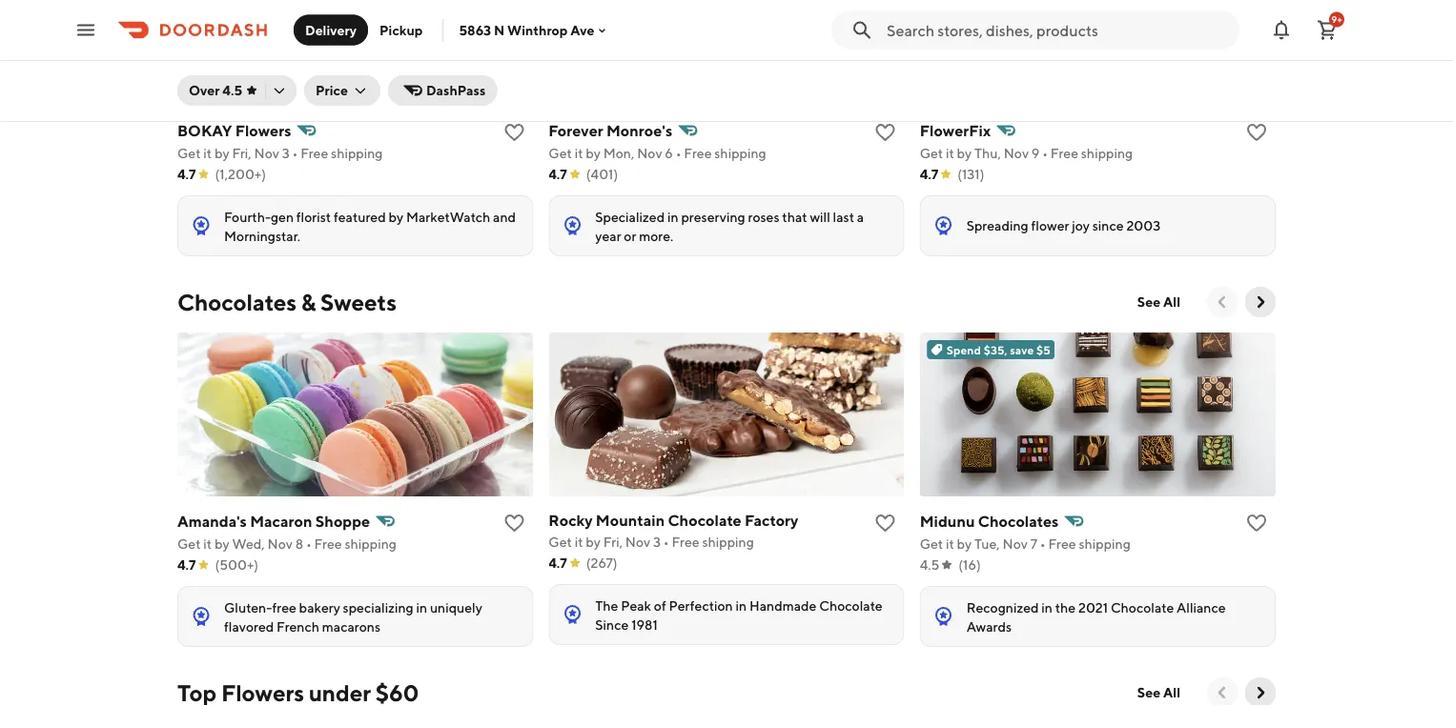 Task type: describe. For each thing, give the bounding box(es) containing it.
get it by tue, nov 7 • free shipping
[[920, 537, 1131, 552]]

see all link for previous button of carousel image at bottom right
[[1126, 678, 1192, 707]]

spend $35, save $5
[[947, 343, 1051, 357]]

flower
[[1032, 218, 1070, 234]]

and
[[493, 209, 516, 225]]

shipping for bokay flowers
[[331, 145, 383, 161]]

9
[[1032, 145, 1040, 161]]

1981
[[632, 618, 658, 633]]

5863
[[459, 22, 491, 38]]

by for bokay flowers
[[215, 145, 229, 161]]

get it by wed, nov 8 • free shipping
[[177, 537, 397, 552]]

thu,
[[975, 145, 1001, 161]]

4.7 for forever monroe's
[[549, 166, 567, 182]]

8
[[295, 537, 303, 552]]

chocolate inside rocky mountain chocolate factory get it by fri, nov 3 • free shipping
[[668, 512, 742, 530]]

get it by thu, nov 9 • free shipping
[[920, 145, 1133, 161]]

get it by fri, nov 3 • free shipping
[[177, 145, 383, 161]]

• for flowerfix
[[1043, 145, 1048, 161]]

over 4.5
[[189, 83, 242, 98]]

or
[[624, 228, 637, 244]]

chocolates & sweets
[[177, 289, 397, 316]]

will
[[810, 209, 831, 225]]

flowerfix
[[920, 122, 991, 140]]

by inside 'fourth-gen florist featured by marketwatch and morningstar.'
[[389, 209, 404, 225]]

it for flowerfix
[[946, 145, 955, 161]]

forever monroe's
[[549, 122, 673, 140]]

7
[[1031, 537, 1038, 552]]

monroe's
[[607, 122, 673, 140]]

nov for forever monroe's
[[637, 145, 662, 161]]

fourth-
[[224, 209, 271, 225]]

pickup
[[380, 22, 423, 38]]

chocolates & sweets link
[[177, 287, 397, 318]]

(267)
[[586, 556, 618, 571]]

get for bokay flowers
[[177, 145, 201, 161]]

click to add this store to your saved list image for flowerfix
[[874, 121, 897, 144]]

get for flowerfix
[[920, 145, 944, 161]]

dashpass
[[426, 83, 486, 98]]

specializing
[[343, 600, 414, 616]]

get for forever monroe's
[[549, 145, 572, 161]]

recognized
[[967, 600, 1039, 616]]

click to add this store to your saved list image for flowerfix
[[1246, 121, 1269, 144]]

(131)
[[958, 166, 985, 182]]

since
[[1093, 218, 1124, 234]]

nov inside rocky mountain chocolate factory get it by fri, nov 3 • free shipping
[[626, 535, 651, 550]]

dashpass button
[[388, 75, 497, 106]]

roses
[[748, 209, 780, 225]]

shoppe
[[315, 513, 370, 531]]

peak
[[621, 599, 651, 614]]

previous button of carousel image
[[1213, 684, 1232, 703]]

3 inside rocky mountain chocolate factory get it by fri, nov 3 • free shipping
[[653, 535, 661, 550]]

see for see all link related to previous button of carousel icon
[[1138, 294, 1161, 310]]

by inside rocky mountain chocolate factory get it by fri, nov 3 • free shipping
[[586, 535, 601, 550]]

4.7 for bokay flowers
[[177, 166, 196, 182]]

• inside rocky mountain chocolate factory get it by fri, nov 3 • free shipping
[[664, 535, 669, 550]]

in inside recognized in the 2021 chocolate alliance awards
[[1042, 600, 1053, 616]]

5863 n winthrop ave button
[[459, 22, 610, 38]]

price
[[316, 83, 348, 98]]

over
[[189, 83, 220, 98]]

year
[[596, 228, 621, 244]]

amanda's
[[177, 513, 247, 531]]

(16)
[[959, 558, 981, 573]]

it for bokay flowers
[[203, 145, 212, 161]]

9+ button
[[1309, 11, 1347, 49]]

click to add this store to your saved list image for amanda's macaron shoppe
[[503, 512, 526, 535]]

flowers
[[235, 122, 291, 140]]

forever
[[549, 122, 603, 140]]

spreading flower joy since 2003
[[967, 218, 1161, 234]]

rocky mountain chocolate factory get it by fri, nov 3 • free shipping
[[549, 512, 799, 550]]

in inside the peak of perfection in handmade chocolate since 1981
[[736, 599, 747, 614]]

$5
[[1037, 343, 1051, 357]]

it inside rocky mountain chocolate factory get it by fri, nov 3 • free shipping
[[575, 535, 583, 550]]

by for midunu chocolates
[[957, 537, 972, 552]]

winthrop
[[507, 22, 568, 38]]

1 vertical spatial 4.5
[[920, 558, 940, 573]]

florist
[[296, 209, 331, 225]]

it for midunu chocolates
[[946, 537, 955, 552]]

free for midunu chocolates
[[1049, 537, 1077, 552]]

chocolate inside recognized in the 2021 chocolate alliance awards
[[1111, 600, 1174, 616]]

get for midunu chocolates
[[920, 537, 944, 552]]

morningstar.
[[224, 228, 300, 244]]

pickup button
[[368, 15, 434, 45]]

chocolate inside the peak of perfection in handmade chocolate since 1981
[[820, 599, 883, 614]]

handmade
[[750, 599, 817, 614]]

featured
[[334, 209, 386, 225]]

(1,200+)
[[215, 166, 266, 182]]

by for amanda's macaron shoppe
[[215, 537, 229, 552]]

nov for bokay flowers
[[254, 145, 279, 161]]

by for forever monroe's
[[586, 145, 601, 161]]

all for see all link related to previous button of carousel icon
[[1164, 294, 1181, 310]]

uniquely
[[430, 600, 483, 616]]

bakery
[[299, 600, 340, 616]]

0 vertical spatial fri,
[[232, 145, 252, 161]]

nov for flowerfix
[[1004, 145, 1029, 161]]

5863 n winthrop ave
[[459, 22, 595, 38]]

it for amanda's macaron shoppe
[[203, 537, 212, 552]]

specialized
[[596, 209, 665, 225]]

perfection
[[669, 599, 733, 614]]

free for amanda's macaron shoppe
[[314, 537, 342, 552]]

save
[[1010, 343, 1034, 357]]

shipping for flowerfix
[[1081, 145, 1133, 161]]

6
[[665, 145, 673, 161]]



Task type: vqa. For each thing, say whether or not it's contained in the screenshot.
shipping associated with Amanda's Macaron Shoppe
yes



Task type: locate. For each thing, give the bounding box(es) containing it.
fri, up (1,200+)
[[232, 145, 252, 161]]

1 see all link from the top
[[1126, 287, 1192, 318]]

that
[[782, 209, 808, 225]]

2021
[[1079, 600, 1109, 616]]

Store search: begin typing to search for stores available on DoorDash text field
[[887, 20, 1229, 41]]

get it by mon, nov 6 • free shipping
[[549, 145, 767, 161]]

delivery
[[305, 22, 357, 38]]

nov for amanda's macaron shoppe
[[268, 537, 293, 552]]

the
[[1056, 600, 1076, 616]]

4.5 right over
[[223, 83, 242, 98]]

4.7 left (500+)
[[177, 558, 196, 573]]

0 vertical spatial 3
[[282, 145, 290, 161]]

ave
[[571, 22, 595, 38]]

0 vertical spatial see
[[1138, 294, 1161, 310]]

1 horizontal spatial 4.5
[[920, 558, 940, 573]]

fourth-gen florist featured by marketwatch and morningstar.
[[224, 209, 516, 244]]

chocolate right 2021
[[1111, 600, 1174, 616]]

macarons
[[322, 620, 381, 635]]

all left previous button of carousel icon
[[1164, 294, 1181, 310]]

• for bokay flowers
[[292, 145, 298, 161]]

4.7
[[177, 166, 196, 182], [549, 166, 567, 182], [920, 166, 939, 182], [549, 556, 567, 571], [177, 558, 196, 573]]

free for forever monroe's
[[684, 145, 712, 161]]

the
[[596, 599, 618, 614]]

nov left "8"
[[268, 537, 293, 552]]

3 down mountain
[[653, 535, 661, 550]]

chocolate right handmade
[[820, 599, 883, 614]]

n
[[494, 22, 505, 38]]

1 vertical spatial see all link
[[1126, 678, 1192, 707]]

1 vertical spatial all
[[1164, 685, 1181, 701]]

(500+)
[[215, 558, 259, 573]]

midunu chocolates
[[920, 513, 1059, 531]]

get down flowerfix
[[920, 145, 944, 161]]

shipping for amanda's macaron shoppe
[[345, 537, 397, 552]]

see all link left previous button of carousel image at bottom right
[[1126, 678, 1192, 707]]

shipping down factory
[[702, 535, 754, 550]]

see left previous button of carousel icon
[[1138, 294, 1161, 310]]

see all left previous button of carousel icon
[[1138, 294, 1181, 310]]

0 horizontal spatial 3
[[282, 145, 290, 161]]

awards
[[967, 620, 1012, 635]]

4.7 left (131)
[[920, 166, 939, 182]]

click to add this store to your saved list image
[[874, 121, 897, 144], [874, 512, 897, 535], [1246, 512, 1269, 535]]

free inside rocky mountain chocolate factory get it by fri, nov 3 • free shipping
[[672, 535, 700, 550]]

nov left 7 on the bottom
[[1003, 537, 1028, 552]]

• for forever monroe's
[[676, 145, 682, 161]]

free for bokay flowers
[[301, 145, 328, 161]]

(401)
[[586, 166, 618, 182]]

next button of carousel image
[[1251, 684, 1271, 703]]

nov down mountain
[[626, 535, 651, 550]]

1 all from the top
[[1164, 294, 1181, 310]]

tue,
[[975, 537, 1000, 552]]

4.5 inside button
[[223, 83, 242, 98]]

flavored
[[224, 620, 274, 635]]

shipping up roses
[[715, 145, 767, 161]]

previous button of carousel image
[[1213, 293, 1232, 312]]

click to add this store to your saved list image for midunu chocolates
[[874, 512, 897, 535]]

chocolate
[[668, 512, 742, 530], [820, 599, 883, 614], [1111, 600, 1174, 616]]

4.5
[[223, 83, 242, 98], [920, 558, 940, 573]]

shipping up 2021
[[1079, 537, 1131, 552]]

in up more.
[[668, 209, 679, 225]]

2 horizontal spatial chocolate
[[1111, 600, 1174, 616]]

by
[[215, 145, 229, 161], [586, 145, 601, 161], [957, 145, 972, 161], [389, 209, 404, 225], [586, 535, 601, 550], [215, 537, 229, 552], [957, 537, 972, 552]]

in inside gluten-free bakery specializing in uniquely flavored french macarons
[[416, 600, 427, 616]]

fri,
[[232, 145, 252, 161], [604, 535, 623, 550]]

it down midunu
[[946, 537, 955, 552]]

1 horizontal spatial fri,
[[604, 535, 623, 550]]

notification bell image
[[1271, 19, 1293, 41]]

the peak of perfection in handmade chocolate since 1981
[[596, 599, 883, 633]]

1 horizontal spatial 3
[[653, 535, 661, 550]]

of
[[654, 599, 666, 614]]

free up perfection
[[672, 535, 700, 550]]

bokay flowers
[[177, 122, 291, 140]]

0 vertical spatial 4.5
[[223, 83, 242, 98]]

see
[[1138, 294, 1161, 310], [1138, 685, 1161, 701]]

alliance
[[1177, 600, 1226, 616]]

all for previous button of carousel image at bottom right's see all link
[[1164, 685, 1181, 701]]

free right 7 on the bottom
[[1049, 537, 1077, 552]]

shipping for midunu chocolates
[[1079, 537, 1131, 552]]

by up (401)
[[586, 145, 601, 161]]

0 vertical spatial all
[[1164, 294, 1181, 310]]

it down rocky
[[575, 535, 583, 550]]

rocky
[[549, 512, 593, 530]]

click to add this store to your saved list image for bokay flowers
[[503, 121, 526, 144]]

0 vertical spatial chocolates
[[177, 289, 297, 316]]

shipping inside rocky mountain chocolate factory get it by fri, nov 3 • free shipping
[[702, 535, 754, 550]]

all left previous button of carousel image at bottom right
[[1164, 685, 1181, 701]]

get down forever
[[549, 145, 572, 161]]

see all link
[[1126, 287, 1192, 318], [1126, 678, 1192, 707]]

see left previous button of carousel image at bottom right
[[1138, 685, 1161, 701]]

sweets
[[321, 289, 397, 316]]

2 all from the top
[[1164, 685, 1181, 701]]

0 vertical spatial see all link
[[1126, 287, 1192, 318]]

by up (131)
[[957, 145, 972, 161]]

see all for previous button of carousel image at bottom right's see all link
[[1138, 685, 1181, 701]]

in inside specialized in preserving roses that will last a year or more.
[[668, 209, 679, 225]]

bokay
[[177, 122, 232, 140]]

nov left 6
[[637, 145, 662, 161]]

free
[[272, 600, 296, 616]]

in right perfection
[[736, 599, 747, 614]]

• right 7 on the bottom
[[1041, 537, 1046, 552]]

• down mountain
[[664, 535, 669, 550]]

since
[[596, 618, 629, 633]]

click to add this store to your saved list image
[[503, 121, 526, 144], [1246, 121, 1269, 144], [503, 512, 526, 535]]

2 see from the top
[[1138, 685, 1161, 701]]

• up gen on the top of page
[[292, 145, 298, 161]]

0 horizontal spatial fri,
[[232, 145, 252, 161]]

0 vertical spatial see all
[[1138, 294, 1181, 310]]

see all link left previous button of carousel icon
[[1126, 287, 1192, 318]]

fri, up the (267)
[[604, 535, 623, 550]]

fri, inside rocky mountain chocolate factory get it by fri, nov 3 • free shipping
[[604, 535, 623, 550]]

recognized in the 2021 chocolate alliance awards
[[967, 600, 1226, 635]]

• right 6
[[676, 145, 682, 161]]

1 vertical spatial see
[[1138, 685, 1161, 701]]

it down bokay
[[203, 145, 212, 161]]

1 horizontal spatial chocolate
[[820, 599, 883, 614]]

2003
[[1127, 218, 1161, 234]]

9+
[[1332, 14, 1343, 25]]

1 vertical spatial fri,
[[604, 535, 623, 550]]

4.7 for flowerfix
[[920, 166, 939, 182]]

free right 9
[[1051, 145, 1079, 161]]

next button of carousel image
[[1251, 293, 1271, 312]]

&
[[301, 289, 316, 316]]

1 vertical spatial see all
[[1138, 685, 1181, 701]]

free down shoppe
[[314, 537, 342, 552]]

by down bokay flowers
[[215, 145, 229, 161]]

it for forever monroe's
[[575, 145, 583, 161]]

chocolates up get it by tue, nov 7 • free shipping
[[979, 513, 1059, 531]]

a
[[857, 209, 864, 225]]

get inside rocky mountain chocolate factory get it by fri, nov 3 • free shipping
[[549, 535, 572, 550]]

1 see from the top
[[1138, 294, 1161, 310]]

in left the
[[1042, 600, 1053, 616]]

by right featured
[[389, 209, 404, 225]]

get down bokay
[[177, 145, 201, 161]]

• for midunu chocolates
[[1041, 537, 1046, 552]]

get for amanda's macaron shoppe
[[177, 537, 201, 552]]

shipping up featured
[[331, 145, 383, 161]]

• right "8"
[[306, 537, 312, 552]]

4.7 left (401)
[[549, 166, 567, 182]]

gluten-free bakery specializing in uniquely flavored french macarons
[[224, 600, 483, 635]]

free
[[301, 145, 328, 161], [684, 145, 712, 161], [1051, 145, 1079, 161], [672, 535, 700, 550], [314, 537, 342, 552], [1049, 537, 1077, 552]]

see all link for previous button of carousel icon
[[1126, 287, 1192, 318]]

last
[[833, 209, 855, 225]]

it down forever
[[575, 145, 583, 161]]

shipping for forever monroe's
[[715, 145, 767, 161]]

open menu image
[[74, 19, 97, 41]]

chocolate left factory
[[668, 512, 742, 530]]

shipping down shoppe
[[345, 537, 397, 552]]

2 see all from the top
[[1138, 685, 1181, 701]]

see all for see all link related to previous button of carousel icon
[[1138, 294, 1181, 310]]

get down rocky
[[549, 535, 572, 550]]

0 horizontal spatial chocolates
[[177, 289, 297, 316]]

by up (16) at right
[[957, 537, 972, 552]]

• for amanda's macaron shoppe
[[306, 537, 312, 552]]

spend
[[947, 343, 982, 357]]

2 see all link from the top
[[1126, 678, 1192, 707]]

1 see all from the top
[[1138, 294, 1181, 310]]

it down flowerfix
[[946, 145, 955, 161]]

3 down flowers
[[282, 145, 290, 161]]

4.7 for amanda's macaron shoppe
[[177, 558, 196, 573]]

get down amanda's
[[177, 537, 201, 552]]

by up the (267)
[[586, 535, 601, 550]]

4.7 down bokay
[[177, 166, 196, 182]]

• right 9
[[1043, 145, 1048, 161]]

1 items, open order cart image
[[1316, 19, 1339, 41]]

get down midunu
[[920, 537, 944, 552]]

4.7 left the (267)
[[549, 556, 567, 571]]

midunu
[[920, 513, 975, 531]]

gen
[[271, 209, 294, 225]]

delivery button
[[294, 15, 368, 45]]

chocolates down morningstar. at the top of page
[[177, 289, 297, 316]]

french
[[277, 620, 320, 635]]

4.5 left (16) at right
[[920, 558, 940, 573]]

it down amanda's
[[203, 537, 212, 552]]

1 horizontal spatial chocolates
[[979, 513, 1059, 531]]

wed,
[[232, 537, 265, 552]]

nov left 9
[[1004, 145, 1029, 161]]

see all left previous button of carousel image at bottom right
[[1138, 685, 1181, 701]]

see for previous button of carousel image at bottom right's see all link
[[1138, 685, 1161, 701]]

gluten-
[[224, 600, 272, 616]]

chocolates
[[177, 289, 297, 316], [979, 513, 1059, 531]]

by down amanda's
[[215, 537, 229, 552]]

mon,
[[604, 145, 635, 161]]

in left the uniquely at the left bottom of page
[[416, 600, 427, 616]]

free right 6
[[684, 145, 712, 161]]

amanda's macaron shoppe
[[177, 513, 370, 531]]

0 horizontal spatial chocolate
[[668, 512, 742, 530]]

marketwatch
[[406, 209, 491, 225]]

more.
[[639, 228, 674, 244]]

free for flowerfix
[[1051, 145, 1079, 161]]

nov for midunu chocolates
[[1003, 537, 1028, 552]]

spreading
[[967, 218, 1029, 234]]

$35,
[[984, 343, 1008, 357]]

nov down flowers
[[254, 145, 279, 161]]

0 horizontal spatial 4.5
[[223, 83, 242, 98]]

1 vertical spatial 3
[[653, 535, 661, 550]]

factory
[[745, 512, 799, 530]]

by for flowerfix
[[957, 145, 972, 161]]

macaron
[[250, 513, 312, 531]]

shipping right 9
[[1081, 145, 1133, 161]]

shipping
[[331, 145, 383, 161], [715, 145, 767, 161], [1081, 145, 1133, 161], [702, 535, 754, 550], [345, 537, 397, 552], [1079, 537, 1131, 552]]

preserving
[[681, 209, 746, 225]]

1 vertical spatial chocolates
[[979, 513, 1059, 531]]

free up florist
[[301, 145, 328, 161]]



